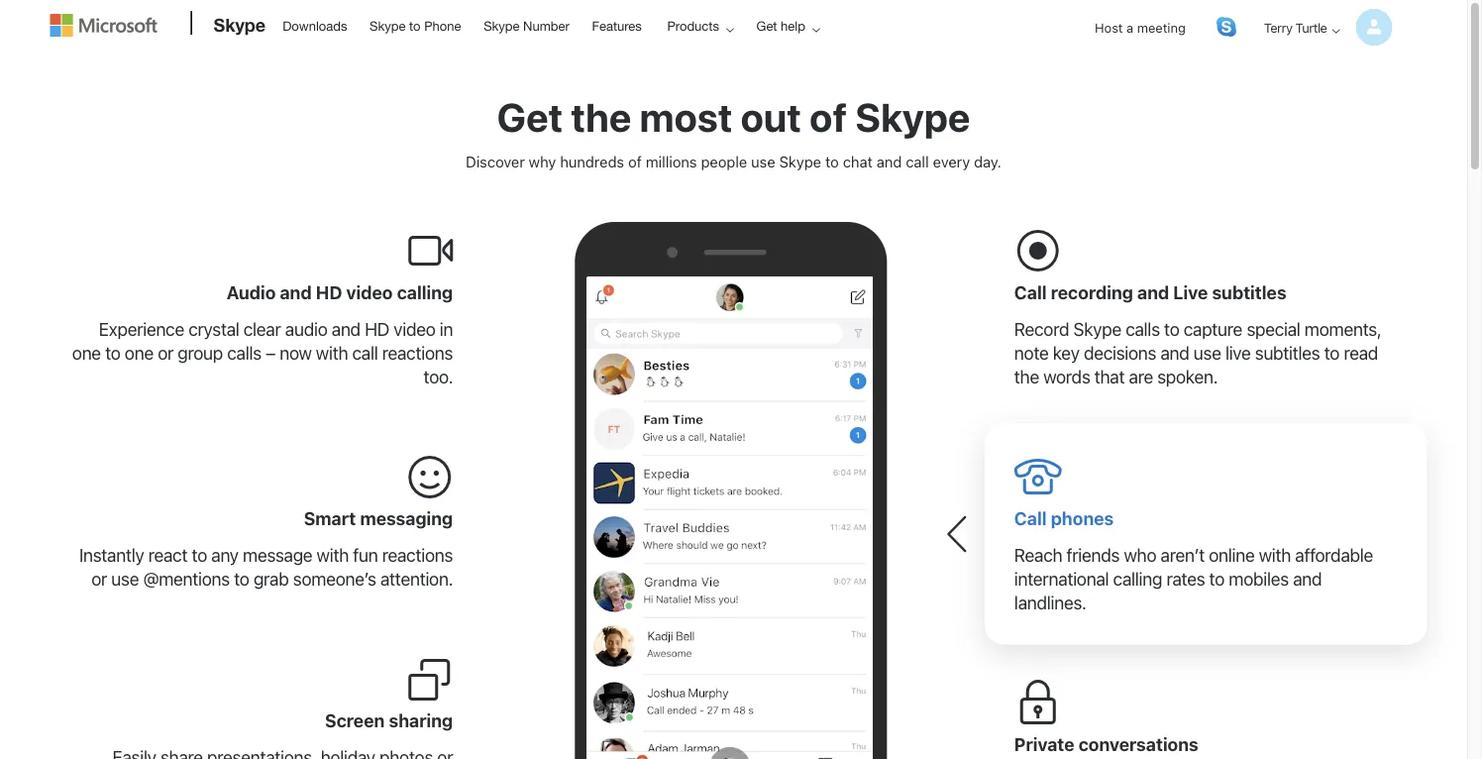 Task type: vqa. For each thing, say whether or not it's contained in the screenshot.
OF
yes



Task type: locate. For each thing, give the bounding box(es) containing it.
to left any
[[192, 545, 207, 566]]

special
[[1247, 318, 1301, 340]]

1 horizontal spatial get
[[757, 18, 778, 33]]

0 vertical spatial subtitles
[[1213, 282, 1287, 303]]

instantly
[[79, 545, 144, 566]]

and right chat
[[877, 153, 902, 170]]

to inside reach friends who aren't online with affordable international calling rates to mobiles and landlines.
[[1210, 568, 1225, 590]]

with up mobiles
[[1259, 545, 1292, 566]]

the up hundreds
[[571, 94, 632, 140]]

1 horizontal spatial call
[[906, 153, 929, 170]]

0 vertical spatial hd
[[316, 282, 342, 303]]

of left millions
[[629, 153, 642, 170]]

with inside instantly react to any message with fun reactions or use @mentions to grab someone's attention.
[[317, 545, 349, 566]]

subtitles up special
[[1213, 282, 1287, 303]]

words
[[1044, 366, 1091, 387]]

0 vertical spatial use
[[752, 153, 776, 170]]

one
[[72, 342, 101, 363], [125, 342, 154, 363]]

clear
[[244, 318, 281, 340]]

fun
[[353, 545, 378, 566]]

0 vertical spatial video
[[346, 282, 393, 303]]

skype
[[214, 14, 266, 35], [370, 18, 406, 33], [484, 18, 520, 33], [856, 94, 971, 140], [780, 153, 822, 170], [1074, 318, 1122, 340]]

1 horizontal spatial calling
[[1114, 568, 1163, 590]]

1 horizontal spatial one
[[125, 342, 154, 363]]

or down experience
[[158, 342, 173, 363]]

1 horizontal spatial calls
[[1126, 318, 1160, 340]]

skype to phone link
[[361, 1, 470, 49]]

get inside dropdown button
[[757, 18, 778, 33]]

call left every
[[906, 153, 929, 170]]

2 reactions from the top
[[382, 545, 453, 566]]

1 vertical spatial hd
[[365, 318, 390, 340]]

use
[[752, 153, 776, 170], [1194, 342, 1222, 363], [111, 568, 139, 590]]

0 vertical spatial reactions
[[382, 342, 453, 363]]

skype link
[[204, 1, 272, 55]]

1 vertical spatial get
[[497, 94, 563, 140]]

get for get help
[[757, 18, 778, 33]]

0 horizontal spatial use
[[111, 568, 139, 590]]

mobiles
[[1229, 568, 1289, 590]]

hd
[[316, 282, 342, 303], [365, 318, 390, 340]]

call recording and live subtitles
[[1015, 282, 1287, 303]]

call up reach on the right of the page
[[1015, 508, 1047, 529]]

and left live
[[1138, 282, 1170, 303]]

private
[[1015, 734, 1075, 756]]

international
[[1015, 568, 1110, 590]]

people
[[701, 153, 748, 170]]

calling down who
[[1114, 568, 1163, 590]]

1 vertical spatial video
[[394, 318, 436, 340]]

0 vertical spatial of
[[810, 94, 848, 140]]

someone's
[[293, 568, 376, 590]]

to left chat
[[826, 153, 839, 170]]

microsoft image
[[50, 14, 157, 37]]

call
[[1015, 282, 1047, 303], [1015, 508, 1047, 529]]

1 vertical spatial reactions
[[382, 545, 453, 566]]

1 horizontal spatial or
[[158, 342, 173, 363]]

skype to phone
[[370, 18, 461, 33]]

hd inside experience crystal clear audio and hd video in one to one or group calls – now with call reactions too.
[[365, 318, 390, 340]]

reactions up too. at the left of the page
[[382, 342, 453, 363]]

2 one from the left
[[125, 342, 154, 363]]

0 horizontal spatial or
[[91, 568, 107, 590]]

every
[[933, 153, 971, 170]]

help
[[781, 18, 806, 33]]

with up someone's
[[317, 545, 349, 566]]

call down "audio and hd video calling"
[[352, 342, 378, 363]]

and
[[877, 153, 902, 170], [280, 282, 312, 303], [1138, 282, 1170, 303], [332, 318, 361, 340], [1161, 342, 1190, 363], [1294, 568, 1323, 590]]

spoken.
[[1158, 366, 1218, 387]]

1 vertical spatial call
[[352, 342, 378, 363]]

get help button
[[744, 1, 836, 51]]

react
[[148, 545, 188, 566]]

the inside record skype calls to capture special moments, note key decisions and use live subtitles to read the words that are spoken.
[[1015, 366, 1040, 387]]

with inside reach friends who aren't online with affordable international calling rates to mobiles and landlines.
[[1259, 545, 1292, 566]]

call
[[906, 153, 929, 170], [352, 342, 378, 363]]

with for 
[[1259, 545, 1292, 566]]

record
[[1015, 318, 1070, 340]]

use down capture
[[1194, 342, 1222, 363]]

and inside reach friends who aren't online with affordable international calling rates to mobiles and landlines.
[[1294, 568, 1323, 590]]

menu bar
[[50, 2, 1418, 105]]

host
[[1095, 20, 1124, 35]]

hd up audio
[[316, 282, 342, 303]]

to down moments,
[[1325, 342, 1340, 363]]

or
[[158, 342, 173, 363], [91, 568, 107, 590]]

skype left phone
[[370, 18, 406, 33]]

1 vertical spatial the
[[1015, 366, 1040, 387]]

0 horizontal spatial video
[[346, 282, 393, 303]]

and down "audio and hd video calling"
[[332, 318, 361, 340]]

live
[[1226, 342, 1251, 363]]

call for 
[[1015, 508, 1047, 529]]

to down live
[[1165, 318, 1180, 340]]

with down audio
[[316, 342, 348, 363]]

terry
[[1265, 20, 1293, 35]]

aren't
[[1161, 545, 1205, 566]]

1 call from the top
[[1015, 282, 1047, 303]]

the
[[571, 94, 632, 140], [1015, 366, 1040, 387]]

 private conversations
[[1015, 679, 1199, 756]]

or down instantly
[[91, 568, 107, 590]]

1 reactions from the top
[[382, 342, 453, 363]]

and down affordable
[[1294, 568, 1323, 590]]

0 vertical spatial or
[[158, 342, 173, 363]]

2 call from the top
[[1015, 508, 1047, 529]]

get left help
[[757, 18, 778, 33]]

0 horizontal spatial calls
[[227, 342, 262, 363]]

and inside record skype calls to capture special moments, note key decisions and use live subtitles to read the words that are spoken.
[[1161, 342, 1190, 363]]

with inside experience crystal clear audio and hd video in one to one or group calls – now with call reactions too.
[[316, 342, 348, 363]]

most
[[640, 94, 733, 140]]

0 vertical spatial get
[[757, 18, 778, 33]]

1 vertical spatial calls
[[227, 342, 262, 363]]

to down online
[[1210, 568, 1225, 590]]

1 vertical spatial or
[[91, 568, 107, 590]]

of up chat
[[810, 94, 848, 140]]

0 horizontal spatial the
[[571, 94, 632, 140]]

0 vertical spatial calls
[[1126, 318, 1160, 340]]

1 vertical spatial call
[[1015, 508, 1047, 529]]

0 vertical spatial the
[[571, 94, 632, 140]]

calls up decisions
[[1126, 318, 1160, 340]]

1 horizontal spatial video
[[394, 318, 436, 340]]

calling down 
[[397, 282, 453, 303]]

hd down "audio and hd video calling"
[[365, 318, 390, 340]]

to down any
[[234, 568, 249, 590]]

rates
[[1167, 568, 1206, 590]]

moments,
[[1305, 318, 1382, 340]]

terry turtle
[[1265, 20, 1328, 35]]

or inside experience crystal clear audio and hd video in one to one or group calls – now with call reactions too.
[[158, 342, 173, 363]]

1 vertical spatial subtitles
[[1256, 342, 1321, 363]]

1 vertical spatial use
[[1194, 342, 1222, 363]]

phone
[[424, 18, 461, 33]]

0 vertical spatial call
[[1015, 282, 1047, 303]]

key
[[1053, 342, 1080, 363]]

to down experience
[[105, 342, 120, 363]]

calls left the –
[[227, 342, 262, 363]]

 link
[[1217, 17, 1237, 37]]

subtitles down special
[[1256, 342, 1321, 363]]

get up why
[[497, 94, 563, 140]]

–
[[266, 342, 275, 363]]

of
[[810, 94, 848, 140], [629, 153, 642, 170]]

call up record
[[1015, 282, 1047, 303]]

calls inside experience crystal clear audio and hd video in one to one or group calls – now with call reactions too.
[[227, 342, 262, 363]]

1 horizontal spatial the
[[1015, 366, 1040, 387]]

reactions
[[382, 342, 453, 363], [382, 545, 453, 566]]

skype up decisions
[[1074, 318, 1122, 340]]

2 vertical spatial use
[[111, 568, 139, 590]]

grab
[[254, 568, 289, 590]]

audio
[[285, 318, 328, 340]]

video inside experience crystal clear audio and hd video in one to one or group calls – now with call reactions too.
[[394, 318, 436, 340]]

use down instantly
[[111, 568, 139, 590]]

the down note
[[1015, 366, 1040, 387]]

1 vertical spatial calling
[[1114, 568, 1163, 590]]

0 vertical spatial call
[[906, 153, 929, 170]]

0 horizontal spatial of
[[629, 153, 642, 170]]

any
[[211, 545, 239, 566]]

2 horizontal spatial use
[[1194, 342, 1222, 363]]

day.
[[975, 153, 1002, 170]]

0 horizontal spatial call
[[352, 342, 378, 363]]

why
[[529, 153, 556, 170]]


[[406, 227, 453, 275]]

0 horizontal spatial one
[[72, 342, 101, 363]]

use right people
[[752, 153, 776, 170]]

products
[[667, 18, 720, 33]]

0 horizontal spatial calling
[[397, 282, 453, 303]]

a
[[1127, 20, 1134, 35]]

with for 
[[317, 545, 349, 566]]

video showcase of features available on skype. skype provides you with audio and hd video calling, smart messaging, screen sharing, call recording and live subtitles, call to phones and on top of all we're keeping your conversations private. element
[[587, 277, 874, 759]]

or inside instantly react to any message with fun reactions or use @mentions to grab someone's attention.
[[91, 568, 107, 590]]

products button
[[655, 1, 750, 51]]

in
[[440, 318, 453, 340]]

0 horizontal spatial get
[[497, 94, 563, 140]]

menu bar containing host a meeting
[[50, 2, 1418, 105]]

and up the spoken. in the right of the page
[[1161, 342, 1190, 363]]

use inside instantly react to any message with fun reactions or use @mentions to grab someone's attention.
[[111, 568, 139, 590]]

audio
[[227, 282, 276, 303]]

with
[[316, 342, 348, 363], [317, 545, 349, 566], [1259, 545, 1292, 566]]

friends
[[1067, 545, 1120, 566]]


[[1015, 679, 1062, 727]]

1 horizontal spatial hd
[[365, 318, 390, 340]]

get for get the most out of skype
[[497, 94, 563, 140]]

video
[[346, 282, 393, 303], [394, 318, 436, 340]]

are
[[1129, 366, 1154, 387]]

1 horizontal spatial of
[[810, 94, 848, 140]]

calls
[[1126, 318, 1160, 340], [227, 342, 262, 363]]

reactions up attention.
[[382, 545, 453, 566]]

calling
[[397, 282, 453, 303], [1114, 568, 1163, 590]]



Task type: describe. For each thing, give the bounding box(es) containing it.
features link
[[583, 1, 651, 49]]

get the most out of skype
[[497, 94, 971, 140]]

record skype calls to capture special moments, note key decisions and use live subtitles to read the words that are spoken.
[[1015, 318, 1382, 387]]

call for 
[[1015, 282, 1047, 303]]

to left phone
[[409, 18, 421, 33]]

decisions
[[1084, 342, 1157, 363]]


[[1015, 227, 1062, 275]]

use inside record skype calls to capture special moments, note key decisions and use live subtitles to read the words that are spoken.
[[1194, 342, 1222, 363]]

attention.
[[381, 568, 453, 590]]

1 one from the left
[[72, 342, 101, 363]]

screen sharing
[[325, 710, 453, 732]]

avatar image
[[1357, 9, 1393, 46]]

phones
[[1051, 508, 1114, 529]]

millions
[[646, 153, 697, 170]]

instantly react to any message with fun reactions or use @mentions to grab someone's attention.
[[79, 545, 453, 590]]

smart
[[304, 508, 356, 529]]

smart messaging
[[304, 508, 453, 529]]

message
[[243, 545, 313, 566]]

reactions inside experience crystal clear audio and hd video in one to one or group calls – now with call reactions too.
[[382, 342, 453, 363]]

host a meeting
[[1095, 20, 1186, 35]]

calls inside record skype calls to capture special moments, note key decisions and use live subtitles to read the words that are spoken.
[[1126, 318, 1160, 340]]

skype inside record skype calls to capture special moments, note key decisions and use live subtitles to read the words that are spoken.
[[1074, 318, 1122, 340]]

too.
[[424, 366, 453, 387]]

subtitles inside record skype calls to capture special moments, note key decisions and use live subtitles to read the words that are spoken.
[[1256, 342, 1321, 363]]

online
[[1209, 545, 1255, 566]]

read
[[1344, 342, 1379, 363]]


[[406, 656, 453, 703]]

audio and hd video calling
[[227, 282, 453, 303]]

calling inside reach friends who aren't online with affordable international calling rates to mobiles and landlines.
[[1114, 568, 1163, 590]]

call inside experience crystal clear audio and hd video in one to one or group calls – now with call reactions too.
[[352, 342, 378, 363]]

and inside experience crystal clear audio and hd video in one to one or group calls – now with call reactions too.
[[332, 318, 361, 340]]

skype left downloads link on the left top of page
[[214, 14, 266, 35]]

out
[[741, 94, 802, 140]]

discover why hundreds of millions people use skype to chat and call every day.
[[466, 153, 1002, 170]]

meeting
[[1138, 20, 1186, 35]]

0 vertical spatial calling
[[397, 282, 453, 303]]

host a meeting link
[[1079, 2, 1202, 53]]

features
[[592, 18, 642, 33]]

downloads
[[283, 18, 347, 33]]

screen
[[325, 710, 385, 732]]

note
[[1015, 342, 1049, 363]]

reach friends who aren't online with affordable international calling rates to mobiles and landlines.
[[1015, 545, 1374, 613]]

now
[[280, 342, 312, 363]]

get help
[[757, 18, 806, 33]]

capture
[[1184, 318, 1243, 340]]

downloads link
[[274, 1, 356, 49]]

experience
[[99, 318, 184, 340]]

to inside experience crystal clear audio and hd video in one to one or group calls – now with call reactions too.
[[105, 342, 120, 363]]

skype left number
[[484, 18, 520, 33]]

reactions inside instantly react to any message with fun reactions or use @mentions to grab someone's attention.
[[382, 545, 453, 566]]

affordable
[[1296, 545, 1374, 566]]

recording
[[1051, 282, 1134, 303]]

and up audio
[[280, 282, 312, 303]]

skype number link
[[475, 1, 579, 49]]

chat
[[843, 153, 873, 170]]

skype number
[[484, 18, 570, 33]]

number
[[523, 18, 570, 33]]

who
[[1124, 545, 1157, 566]]

call phones
[[1015, 508, 1114, 529]]

skype up every
[[856, 94, 971, 140]]

group
[[178, 342, 223, 363]]

experience crystal clear audio and hd video in one to one or group calls – now with call reactions too.
[[72, 318, 453, 387]]

messaging
[[360, 508, 453, 529]]

@mentions
[[143, 568, 230, 590]]

arrow down image
[[1325, 19, 1349, 43]]

crystal
[[188, 318, 239, 340]]

1 horizontal spatial use
[[752, 153, 776, 170]]


[[406, 453, 453, 501]]

landlines.
[[1015, 592, 1087, 613]]

skype down out
[[780, 153, 822, 170]]

terry turtle link
[[1249, 2, 1393, 53]]

that
[[1095, 366, 1125, 387]]

live
[[1174, 282, 1209, 303]]

discover
[[466, 153, 525, 170]]

hundreds
[[560, 153, 625, 170]]

turtle
[[1296, 20, 1328, 35]]

0 horizontal spatial hd
[[316, 282, 342, 303]]

conversations
[[1079, 734, 1199, 756]]

1 vertical spatial of
[[629, 153, 642, 170]]


[[1015, 453, 1062, 501]]

reach
[[1015, 545, 1063, 566]]

sharing
[[389, 710, 453, 732]]



